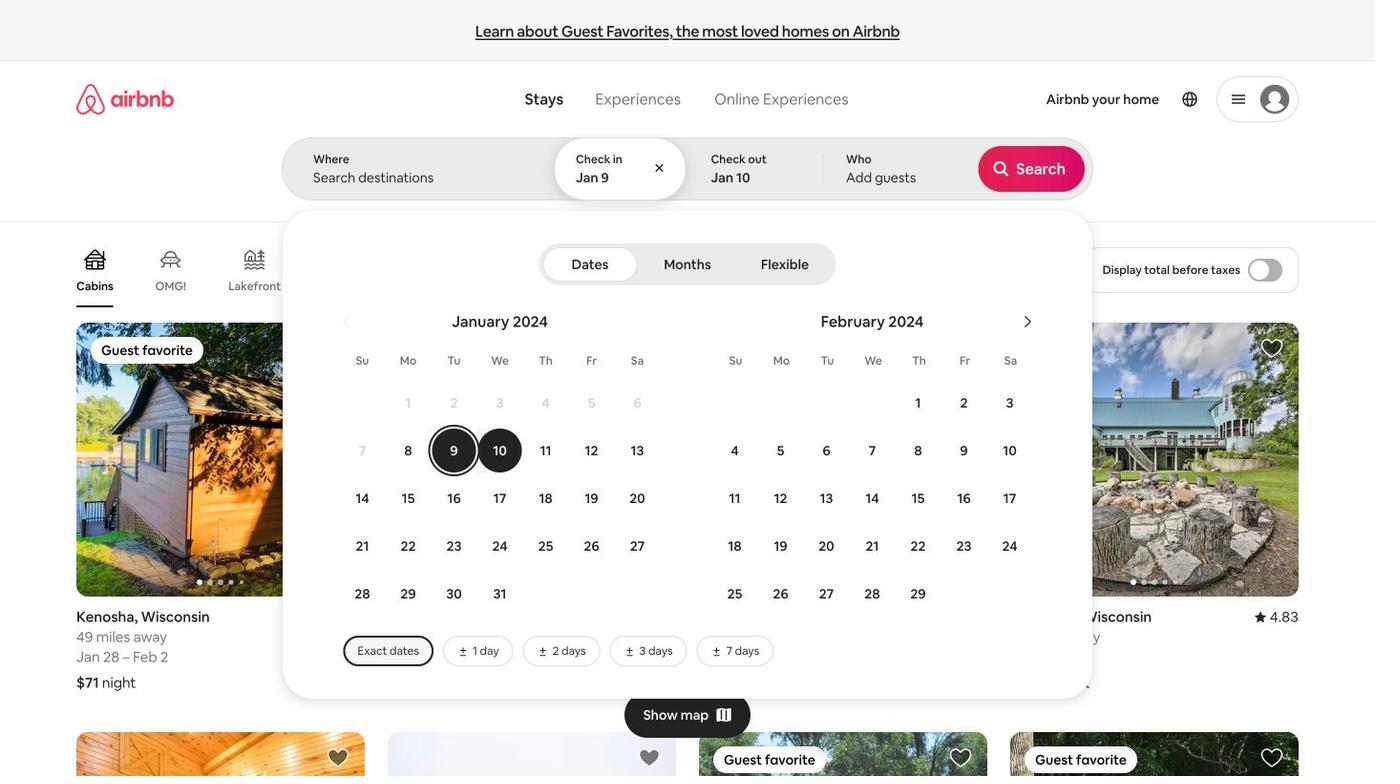 Task type: vqa. For each thing, say whether or not it's contained in the screenshot.
'Search destinations' 'field'
yes



Task type: describe. For each thing, give the bounding box(es) containing it.
add to wishlist: trevor, wisconsin image
[[638, 337, 661, 360]]

add to wishlist: mokena, illinois image
[[638, 747, 661, 770]]

calendar application
[[305, 291, 1376, 667]]

Search destinations field
[[313, 169, 522, 186]]

profile element
[[879, 61, 1299, 138]]



Task type: locate. For each thing, give the bounding box(es) containing it.
add to wishlist: porter, indiana image
[[949, 747, 972, 770]]

4.83 out of 5 average rating image
[[1255, 608, 1299, 627]]

add to wishlist: sawyer, michigan image
[[1261, 747, 1284, 770]]

tab panel
[[282, 138, 1376, 699]]

add to wishlist: lake geneva, wisconsin image
[[949, 337, 972, 360]]

add to wishlist: walworth, wisconsin image
[[1261, 337, 1284, 360]]

tab list
[[543, 244, 832, 286]]

what can we help you find? tab list
[[510, 78, 698, 120]]

group
[[76, 233, 972, 308], [76, 323, 365, 597], [388, 323, 676, 597], [699, 323, 988, 597], [1011, 323, 1299, 597], [76, 733, 365, 777], [388, 733, 676, 777], [699, 733, 988, 777], [1011, 733, 1299, 777]]

None search field
[[282, 61, 1376, 699]]

add to wishlist: pontiac, illinois image
[[327, 747, 350, 770]]



